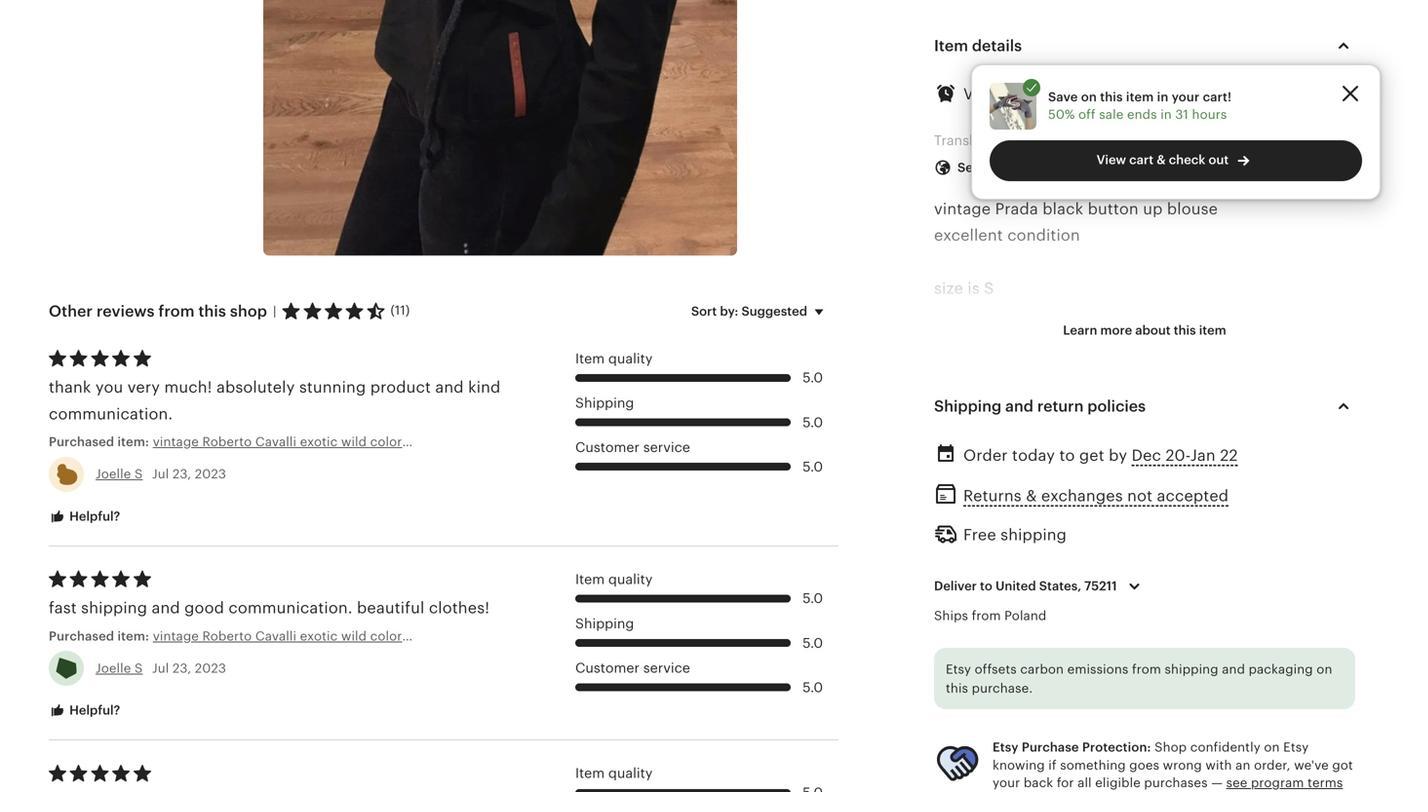 Task type: describe. For each thing, give the bounding box(es) containing it.
your right that
[[1133, 651, 1167, 669]]

deliver to united states, 75211
[[934, 579, 1117, 594]]

this inside learn more about this item dropdown button
[[1174, 323, 1196, 338]]

prada
[[995, 200, 1038, 218]]

suggested
[[742, 304, 807, 319]]

2023 for much!
[[195, 467, 226, 482]]

31
[[1175, 107, 1189, 122]]

order
[[963, 447, 1008, 465]]

returns & exchanges not accepted
[[963, 487, 1229, 505]]

return
[[1037, 398, 1084, 416]]

details
[[972, 37, 1022, 55]]

something
[[1060, 758, 1126, 773]]

eligible
[[1095, 776, 1141, 791]]

item details button
[[917, 23, 1373, 69]]

package
[[1157, 598, 1222, 616]]

etsy for etsy offsets carbon emissions from shipping and packaging on this purchase.
[[946, 663, 971, 677]]

with down kind
[[446, 435, 473, 450]]

colorful for stunning
[[370, 435, 418, 450]]

out
[[1209, 153, 1229, 167]]

0 vertical spatial buying
[[1248, 519, 1301, 536]]

and inside etsy offsets carbon emissions from shipping and packaging on this purchase.
[[1222, 663, 1245, 677]]

on inside - shipping during 3-5 business days after buying - no refunds & returns unless major error on my part, so please be sure before buying - i am not responsible for the package once it has been shipped - in the rare occasion that your order is lost in transit, i will try to resolve the issue with the postal service & may need your assistance. it may take some weeks - please make sure you have the correct address before purchasing
[[1247, 545, 1266, 563]]

roberto for communication.
[[202, 629, 252, 644]]

take
[[1190, 704, 1222, 722]]

postal
[[1206, 678, 1253, 695]]

from right reviews
[[158, 303, 195, 320]]

not inside - shipping during 3-5 business days after buying - no refunds & returns unless major error on my part, so please be sure before buying - i am not responsible for the package once it has been shipped - in the rare occasion that your order is lost in transit, i will try to resolve the issue with the postal service & may need your assistance. it may take some weeks - please make sure you have the correct address before purchasing
[[980, 598, 1006, 616]]

free
[[963, 527, 996, 544]]

and inside shipping and return policies dropdown button
[[1005, 398, 1034, 416]]

2 5.0 from the top
[[803, 415, 823, 430]]

shipping for fast shipping and good communication. beautiful clothes!
[[575, 617, 634, 632]]

all
[[1078, 776, 1092, 791]]

today
[[1012, 447, 1055, 465]]

any
[[1017, 466, 1044, 483]]

poland inside the "worldwide tracked shipping from poland for 3 eur dm me for any questions"
[[1190, 439, 1242, 457]]

service for fast shipping and good communication. beautiful clothes!
[[643, 661, 690, 676]]

returns
[[1046, 545, 1100, 563]]

jan
[[1190, 447, 1216, 465]]

1 5.0 from the top
[[803, 371, 823, 386]]

0 vertical spatial sure
[[1012, 572, 1044, 589]]

|
[[273, 304, 277, 319]]

back
[[1024, 776, 1053, 791]]

and inside thank you very much! absolutely stunning product and kind communication.
[[435, 379, 464, 397]]

returns
[[963, 487, 1022, 505]]

your inside the "shop confidently on etsy knowing if something goes wrong with an order, we've got your back for all eligible purchases —"
[[993, 776, 1020, 791]]

shipping and return policies
[[934, 398, 1146, 416]]

accepted
[[1157, 487, 1229, 505]]

this inside save on this item in your cart! 50% off sale ends in 31 hours
[[1100, 90, 1123, 104]]

ships
[[934, 609, 968, 623]]

etsy for etsy purchase protection:
[[993, 741, 1019, 755]]

1 vertical spatial before
[[1049, 572, 1098, 589]]

item inside dropdown button
[[1199, 323, 1226, 338]]

occasion
[[1026, 651, 1094, 669]]

sleeves 63 cm
[[934, 386, 1042, 404]]

offsets
[[975, 663, 1017, 677]]

if
[[1049, 758, 1057, 773]]

for up returns
[[991, 466, 1013, 483]]

need
[[970, 704, 1008, 722]]

fast
[[49, 600, 77, 617]]

shipping for free shipping
[[1001, 527, 1067, 544]]

item: for shipping
[[117, 629, 149, 644]]

and left good
[[152, 600, 180, 617]]

program
[[1251, 776, 1304, 791]]

an
[[1236, 758, 1251, 773]]

for inside the "shop confidently on etsy knowing if something goes wrong with an order, we've got your back for all eligible purchases —"
[[1057, 776, 1074, 791]]

cavalli for communication.
[[255, 629, 297, 644]]

questions
[[1048, 466, 1122, 483]]

business
[[1098, 519, 1165, 536]]

for left 3
[[1247, 439, 1268, 457]]

shop confidently on etsy knowing if something goes wrong with an order, we've got your back for all eligible purchases —
[[993, 741, 1353, 791]]

2023 for good
[[195, 662, 226, 676]]

2 - from the top
[[934, 545, 940, 563]]

transit,
[[1284, 651, 1337, 669]]

is inside - shipping during 3-5 business days after buying - no refunds & returns unless major error on my part, so please be sure before buying - i am not responsible for the package once it has been shipped - in the rare occasion that your order is lost in transit, i will try to resolve the issue with the postal service & may need your assistance. it may take some weeks - please make sure you have the correct address before purchasing
[[1217, 651, 1229, 669]]

deliver to united states, 75211 button
[[920, 566, 1161, 607]]

shipping for fast shipping and good communication. beautiful clothes!
[[81, 600, 147, 617]]

assistance.
[[1051, 704, 1135, 722]]

we've
[[1294, 758, 1329, 773]]

- shipping during 3-5 business days after buying - no refunds & returns unless major error on my part, so please be sure before buying - i am not responsible for the package once it has been shipped - in the rare occasion that your order is lost in transit, i will try to resolve the issue with the postal service & may need your assistance. it may take some weeks - please make sure you have the correct address before purchasing
[[934, 519, 1355, 775]]

5 5.0 from the top
[[803, 636, 823, 651]]

resolve
[[1009, 678, 1064, 695]]

during
[[1015, 519, 1065, 536]]

item inside dropdown button
[[934, 37, 968, 55]]

not inside button
[[1127, 487, 1153, 505]]

dec
[[1132, 447, 1161, 465]]

your inside save on this item in your cart! 50% off sale ends in 31 hours
[[1172, 90, 1200, 104]]

jul for and
[[152, 662, 169, 676]]

6 5.0 from the top
[[803, 681, 823, 696]]

confidently
[[1190, 741, 1261, 755]]

1 vertical spatial please
[[944, 731, 994, 748]]

the up try
[[962, 651, 987, 669]]

vintage inside vintage prada black button up blouse excellent condition
[[934, 200, 991, 218]]

view
[[1097, 153, 1126, 167]]

eur
[[1286, 439, 1311, 457]]

policies
[[1088, 398, 1146, 416]]

to inside - shipping during 3-5 business days after buying - no refunds & returns unless major error on my part, so please be sure before buying - i am not responsible for the package once it has been shipped - in the rare occasion that your order is lost in transit, i will try to resolve the issue with the postal service & may need your assistance. it may take some weeks - please make sure you have the correct address before purchasing
[[989, 678, 1005, 695]]

3-
[[1069, 519, 1084, 536]]

dm
[[934, 466, 959, 483]]

20-
[[1166, 447, 1190, 465]]

dec 20-jan 22 button
[[1132, 442, 1238, 470]]

cart!
[[1203, 90, 1232, 104]]

other
[[49, 303, 93, 320]]

knowing
[[993, 758, 1045, 773]]

ends
[[1127, 107, 1157, 122]]

make
[[998, 731, 1038, 748]]

part,
[[1298, 545, 1333, 563]]

0 vertical spatial is
[[968, 280, 980, 297]]

worldwide
[[934, 439, 1014, 457]]

0 horizontal spatial i
[[944, 598, 948, 616]]

ships from poland
[[934, 609, 1047, 623]]

purchase.
[[972, 682, 1033, 696]]

more
[[1101, 323, 1132, 338]]

vintage
[[963, 85, 1022, 103]]

been
[[1313, 598, 1352, 616]]

about
[[1135, 323, 1171, 338]]

5
[[1084, 519, 1094, 536]]

helpful? button for fast shipping and good communication. beautiful clothes!
[[34, 693, 135, 730]]

etsy purchase protection:
[[993, 741, 1151, 755]]

error
[[1205, 545, 1242, 563]]

shipping inside the "worldwide tracked shipping from poland for 3 eur dm me for any questions"
[[1080, 439, 1146, 457]]

cart
[[1129, 153, 1154, 167]]

excellent
[[934, 227, 1003, 244]]

2 may from the left
[[1154, 704, 1186, 722]]

issue
[[1097, 678, 1136, 695]]

address
[[1241, 731, 1301, 748]]

try
[[964, 678, 985, 695]]

tracked
[[1018, 439, 1075, 457]]

the down order
[[1177, 678, 1202, 695]]

purchased for fast
[[49, 629, 114, 644]]

3
[[1272, 439, 1282, 457]]

customer for thank you very much! absolutely stunning product and kind communication.
[[575, 440, 640, 455]]

3 - from the top
[[934, 598, 940, 616]]

item quality for thank you very much! absolutely stunning product and kind communication.
[[575, 351, 653, 367]]

on inside save on this item in your cart! 50% off sale ends in 31 hours
[[1081, 90, 1097, 104]]

from up '50%'
[[1026, 85, 1062, 103]]

shipping for - shipping during 3-5 business days after buying - no refunds & returns unless major error on my part, so please be sure before buying - i am not responsible for the package once it has been shipped - in the rare occasion that your order is lost in transit, i will try to resolve the issue with the postal service & may need your assistance. it may take some weeks - please make sure you have the correct address before purchasing
[[944, 519, 1010, 536]]

purchased for thank
[[49, 435, 114, 450]]

quality for fast shipping and good communication. beautiful clothes!
[[608, 572, 653, 587]]

lost
[[1233, 651, 1261, 669]]

size
[[934, 280, 963, 297]]

see program terms
[[1226, 776, 1343, 791]]

wrong
[[1163, 758, 1202, 773]]

very
[[127, 379, 160, 397]]

google
[[1025, 133, 1073, 148]]

from inside etsy offsets carbon emissions from shipping and packaging on this purchase.
[[1132, 663, 1161, 677]]

0 vertical spatial to
[[1059, 447, 1075, 465]]

size is s
[[934, 280, 994, 297]]

4 - from the top
[[934, 651, 940, 669]]

wild for beautiful
[[341, 629, 367, 644]]

once
[[1226, 598, 1264, 616]]

top for product
[[422, 435, 443, 450]]

thank you very much! absolutely stunning product and kind communication.
[[49, 379, 501, 423]]

23, for good
[[173, 662, 191, 676]]

purchases
[[1144, 776, 1208, 791]]



Task type: locate. For each thing, give the bounding box(es) containing it.
please
[[934, 572, 984, 589], [944, 731, 994, 748]]

63
[[995, 386, 1014, 404]]

not down "be"
[[980, 598, 1006, 616]]

0 horizontal spatial may
[[934, 704, 966, 722]]

0 vertical spatial s
[[984, 280, 994, 297]]

vintage for thank you very much! absolutely stunning product and kind communication.
[[153, 435, 199, 450]]

&
[[1157, 153, 1166, 167], [1026, 487, 1037, 505], [1030, 545, 1041, 563], [1317, 678, 1328, 695]]

colorful down product
[[370, 435, 418, 450]]

top for clothes!
[[422, 629, 443, 644]]

exotic for communication.
[[300, 629, 338, 644]]

- up will
[[934, 651, 940, 669]]

5 - from the top
[[934, 731, 940, 748]]

you inside - shipping during 3-5 business days after buying - no refunds & returns unless major error on my part, so please be sure before buying - i am not responsible for the package once it has been shipped - in the rare occasion that your order is lost in transit, i will try to resolve the issue with the postal service & may need your assistance. it may take some weeks - please make sure you have the correct address before purchasing
[[1080, 731, 1107, 748]]

to
[[1059, 447, 1075, 465], [980, 579, 993, 594], [989, 678, 1005, 695]]

on up order,
[[1264, 741, 1280, 755]]

1 horizontal spatial is
[[1217, 651, 1229, 669]]

0 vertical spatial i
[[944, 598, 948, 616]]

communication. right good
[[229, 600, 353, 617]]

0 vertical spatial please
[[934, 572, 984, 589]]

1 vertical spatial is
[[1217, 651, 1229, 669]]

and up postal
[[1222, 663, 1245, 677]]

1 vertical spatial buying
[[1102, 572, 1155, 589]]

0 vertical spatial colorful
[[370, 435, 418, 450]]

1 joelle s link from the top
[[96, 467, 143, 482]]

quality for thank you very much! absolutely stunning product and kind communication.
[[608, 351, 653, 367]]

3 quality from the top
[[608, 767, 653, 782]]

communication. inside thank you very much! absolutely stunning product and kind communication.
[[49, 406, 173, 423]]

2 vertical spatial service
[[1258, 678, 1312, 695]]

by right get
[[1109, 447, 1127, 465]]

s for thank you very much! absolutely stunning product and kind communication.
[[135, 467, 143, 482]]

buying down unless
[[1102, 572, 1155, 589]]

item right "about"
[[1199, 323, 1226, 338]]

save on this item in your cart! 50% off sale ends in 31 hours
[[1048, 90, 1232, 122]]

helpful? button for thank you very much! absolutely stunning product and kind communication.
[[34, 499, 135, 535]]

it
[[1268, 598, 1279, 616]]

1 vertical spatial 2023
[[195, 662, 226, 676]]

the up wrong
[[1152, 731, 1177, 748]]

it
[[1139, 704, 1150, 722]]

for down 75211
[[1103, 598, 1124, 616]]

top down the clothes!
[[422, 629, 443, 644]]

etsy up will
[[946, 663, 971, 677]]

0 horizontal spatial etsy
[[946, 663, 971, 677]]

1 vertical spatial by
[[1109, 447, 1127, 465]]

me
[[963, 466, 987, 483]]

2 2023 from the top
[[195, 662, 226, 676]]

carbon
[[1020, 663, 1064, 677]]

exotic
[[300, 435, 338, 450], [300, 629, 338, 644]]

1 vertical spatial item:
[[117, 629, 149, 644]]

vintage
[[934, 200, 991, 218], [153, 435, 199, 450], [153, 629, 199, 644]]

1 vertical spatial top
[[422, 629, 443, 644]]

with up it
[[1140, 678, 1173, 695]]

purchased item: vintage roberto cavalli exotic wild colorful top with for absolutely
[[49, 435, 473, 450]]

translated
[[934, 133, 1002, 148]]

communication.
[[49, 406, 173, 423], [229, 600, 353, 617]]

colorful
[[370, 435, 418, 450], [370, 629, 418, 644]]

exotic down stunning
[[300, 435, 338, 450]]

that
[[1099, 651, 1129, 669]]

0 vertical spatial joelle
[[96, 467, 131, 482]]

colorful for beautiful
[[370, 629, 418, 644]]

1 horizontal spatial may
[[1154, 704, 1186, 722]]

please up purchasing
[[944, 731, 994, 748]]

buying up my
[[1248, 519, 1301, 536]]

to left united
[[980, 579, 993, 594]]

1 joelle s jul 23, 2023 from the top
[[96, 467, 226, 482]]

& inside view cart & check out link
[[1157, 153, 1166, 167]]

vintage roberto cavalli exotic wild colorful top with link down fast shipping and good communication. beautiful clothes!
[[153, 628, 473, 646]]

1 vertical spatial joelle
[[96, 662, 131, 676]]

2 customer from the top
[[575, 661, 640, 676]]

etsy up knowing
[[993, 741, 1019, 755]]

is right size
[[968, 280, 980, 297]]

& down the any at the bottom of page
[[1026, 487, 1037, 505]]

2 jul from the top
[[152, 662, 169, 676]]

your
[[1172, 90, 1200, 104], [1133, 651, 1167, 669], [1013, 704, 1047, 722], [993, 776, 1020, 791]]

wild for stunning
[[341, 435, 367, 450]]

0 vertical spatial item quality
[[575, 351, 653, 367]]

1 vintage roberto cavalli exotic wild colorful top with link from the top
[[153, 434, 473, 451]]

for inside - shipping during 3-5 business days after buying - no refunds & returns unless major error on my part, so please be sure before buying - i am not responsible for the package once it has been shipped - in the rare occasion that your order is lost in transit, i will try to resolve the issue with the postal service & may need your assistance. it may take some weeks - please make sure you have the correct address before purchasing
[[1103, 598, 1124, 616]]

2 colorful from the top
[[370, 629, 418, 644]]

order today to get by dec 20-jan 22
[[963, 447, 1238, 465]]

to down offsets
[[989, 678, 1005, 695]]

am
[[953, 598, 976, 616]]

sure
[[1012, 572, 1044, 589], [1043, 731, 1075, 748]]

0 vertical spatial 2023
[[195, 467, 226, 482]]

the left package
[[1128, 598, 1153, 616]]

off
[[1079, 107, 1096, 122]]

roberto down good
[[202, 629, 252, 644]]

helpful? for fast shipping and good communication. beautiful clothes!
[[66, 704, 120, 718]]

this inside etsy offsets carbon emissions from shipping and packaging on this purchase.
[[946, 682, 968, 696]]

exotic for absolutely
[[300, 435, 338, 450]]

this up 'sale'
[[1100, 90, 1123, 104]]

1 horizontal spatial poland
[[1190, 439, 1242, 457]]

roberto for absolutely
[[202, 435, 252, 450]]

1 vertical spatial customer service
[[575, 661, 690, 676]]

1 vertical spatial quality
[[608, 572, 653, 587]]

not up business
[[1127, 487, 1153, 505]]

shipping inside dropdown button
[[934, 398, 1002, 416]]

exotic down fast shipping and good communication. beautiful clothes!
[[300, 629, 338, 644]]

0 vertical spatial customer service
[[575, 440, 690, 455]]

1 wild from the top
[[341, 435, 367, 450]]

0 vertical spatial poland
[[1190, 439, 1242, 457]]

shipping for thank you very much! absolutely stunning product and kind communication.
[[575, 396, 634, 411]]

you left very at left
[[95, 379, 123, 397]]

joelle s link for you
[[96, 467, 143, 482]]

vintage roberto cavalli exotic wild colorful top with link down thank you very much! absolutely stunning product and kind communication.
[[153, 434, 473, 451]]

1 vertical spatial i
[[1341, 651, 1346, 669]]

1 vertical spatial helpful?
[[66, 704, 120, 718]]

sale
[[1099, 107, 1124, 122]]

deliver
[[934, 579, 977, 594]]

& right cart
[[1157, 153, 1166, 167]]

purchased item: vintage roberto cavalli exotic wild colorful top with
[[49, 435, 473, 450], [49, 629, 473, 644]]

0 horizontal spatial poland
[[1005, 609, 1047, 623]]

you up something
[[1080, 731, 1107, 748]]

roberto down absolutely
[[202, 435, 252, 450]]

have
[[1112, 731, 1148, 748]]

2 purchased item: vintage roberto cavalli exotic wild colorful top with from the top
[[49, 629, 473, 644]]

vintage down much!
[[153, 435, 199, 450]]

item quality for fast shipping and good communication. beautiful clothes!
[[575, 572, 653, 587]]

1 vertical spatial vintage
[[153, 435, 199, 450]]

1 vertical spatial cavalli
[[255, 629, 297, 644]]

blouse
[[1167, 200, 1218, 218]]

item
[[1126, 90, 1154, 104], [1199, 323, 1226, 338]]

joelle s jul 23, 2023
[[96, 467, 226, 482], [96, 662, 226, 676]]

1 vertical spatial purchased item: vintage roberto cavalli exotic wild colorful top with
[[49, 629, 473, 644]]

1 vertical spatial sure
[[1043, 731, 1075, 748]]

1 vertical spatial not
[[980, 598, 1006, 616]]

0 vertical spatial vintage roberto cavalli exotic wild colorful top with link
[[153, 434, 473, 451]]

shop
[[230, 303, 267, 320]]

joelle s jul 23, 2023 for and
[[96, 662, 226, 676]]

customer service for thank you very much! absolutely stunning product and kind communication.
[[575, 440, 690, 455]]

may right it
[[1154, 704, 1186, 722]]

1 vertical spatial 23,
[[173, 662, 191, 676]]

2 helpful? from the top
[[66, 704, 120, 718]]

helpful? for thank you very much! absolutely stunning product and kind communication.
[[66, 509, 120, 524]]

0 vertical spatial top
[[422, 435, 443, 450]]

purchase
[[1022, 741, 1079, 755]]

joelle s link for shipping
[[96, 662, 143, 676]]

23, for much!
[[173, 467, 191, 482]]

0 vertical spatial joelle s link
[[96, 467, 143, 482]]

joelle s jul 23, 2023 down very at left
[[96, 467, 226, 482]]

1 vertical spatial poland
[[1005, 609, 1047, 623]]

from inside the "worldwide tracked shipping from poland for 3 eur dm me for any questions"
[[1150, 439, 1186, 457]]

2 helpful? button from the top
[[34, 693, 135, 730]]

with up —
[[1206, 758, 1232, 773]]

goes
[[1129, 758, 1160, 773]]

etsy inside etsy offsets carbon emissions from shipping and packaging on this purchase.
[[946, 663, 971, 677]]

2023 down good
[[195, 662, 226, 676]]

2 item: from the top
[[117, 629, 149, 644]]

item
[[934, 37, 968, 55], [575, 351, 605, 367], [575, 572, 605, 587], [575, 767, 605, 782]]

2 joelle from the top
[[96, 662, 131, 676]]

on inside etsy offsets carbon emissions from shipping and packaging on this purchase.
[[1317, 663, 1333, 677]]

i
[[944, 598, 948, 616], [1341, 651, 1346, 669]]

1 vertical spatial colorful
[[370, 629, 418, 644]]

shipping inside etsy offsets carbon emissions from shipping and packaging on this purchase.
[[1165, 663, 1219, 677]]

1 vertical spatial to
[[980, 579, 993, 594]]

purchased item: vintage roberto cavalli exotic wild colorful top with down fast shipping and good communication. beautiful clothes!
[[49, 629, 473, 644]]

this
[[1100, 90, 1123, 104], [198, 303, 226, 320], [1174, 323, 1196, 338], [946, 682, 968, 696]]

1 vertical spatial item
[[1199, 323, 1226, 338]]

item details
[[934, 37, 1022, 55]]

1 top from the top
[[422, 435, 443, 450]]

1 vertical spatial communication.
[[229, 600, 353, 617]]

5.0
[[803, 371, 823, 386], [803, 415, 823, 430], [803, 460, 823, 475], [803, 592, 823, 607], [803, 636, 823, 651], [803, 681, 823, 696]]

0 vertical spatial purchased
[[49, 435, 114, 450]]

0 vertical spatial quality
[[608, 351, 653, 367]]

2 vertical spatial quality
[[608, 767, 653, 782]]

0 vertical spatial service
[[643, 440, 690, 455]]

from up the 'shipped'
[[972, 609, 1001, 623]]

0 vertical spatial vintage
[[934, 200, 991, 218]]

etsy up we've
[[1283, 741, 1309, 755]]

0 vertical spatial by
[[1006, 133, 1022, 148]]

this right "about"
[[1174, 323, 1196, 338]]

with
[[446, 435, 473, 450], [446, 629, 473, 644], [1140, 678, 1173, 695], [1206, 758, 1232, 773]]

the
[[1128, 598, 1153, 616], [962, 651, 987, 669], [1068, 678, 1093, 695], [1177, 678, 1202, 695], [1152, 731, 1177, 748]]

view cart & check out
[[1097, 153, 1229, 167]]

2 vertical spatial s
[[135, 662, 143, 676]]

my
[[1270, 545, 1293, 563]]

vintage down good
[[153, 629, 199, 644]]

- up purchasing
[[934, 731, 940, 748]]

service inside - shipping during 3-5 business days after buying - no refunds & returns unless major error on my part, so please be sure before buying - i am not responsible for the package once it has been shipped - in the rare occasion that your order is lost in transit, i will try to resolve the issue with the postal service & may need your assistance. it may take some weeks - please make sure you have the correct address before purchasing
[[1258, 678, 1312, 695]]

on inside the "shop confidently on etsy knowing if something goes wrong with an order, we've got your back for all eligible purchases —"
[[1264, 741, 1280, 755]]

0 vertical spatial cavalli
[[255, 435, 297, 450]]

2 item quality from the top
[[575, 572, 653, 587]]

1 roberto from the top
[[202, 435, 252, 450]]

buying
[[1248, 519, 1301, 536], [1102, 572, 1155, 589]]

1 vertical spatial helpful? button
[[34, 693, 135, 730]]

to left get
[[1059, 447, 1075, 465]]

& inside returns & exchanges not accepted button
[[1026, 487, 1037, 505]]

0 vertical spatial joelle s jul 23, 2023
[[96, 467, 226, 482]]

before up 'got'
[[1305, 731, 1355, 748]]

0 vertical spatial helpful?
[[66, 509, 120, 524]]

1 jul from the top
[[152, 467, 169, 482]]

2 vintage roberto cavalli exotic wild colorful top with link from the top
[[153, 628, 473, 646]]

- left am
[[934, 598, 940, 616]]

1 vertical spatial vintage roberto cavalli exotic wild colorful top with link
[[153, 628, 473, 646]]

1 horizontal spatial communication.
[[229, 600, 353, 617]]

some
[[1226, 704, 1268, 722]]

condition
[[1008, 227, 1080, 244]]

1 vertical spatial customer
[[575, 661, 640, 676]]

1 vertical spatial purchased
[[49, 629, 114, 644]]

0 vertical spatial item
[[1126, 90, 1154, 104]]

and left kind
[[435, 379, 464, 397]]

order
[[1171, 651, 1213, 669]]

joelle for you
[[96, 467, 131, 482]]

purchased down fast
[[49, 629, 114, 644]]

0 vertical spatial communication.
[[49, 406, 173, 423]]

-
[[934, 519, 940, 536], [934, 545, 940, 563], [934, 598, 940, 616], [934, 651, 940, 669], [934, 731, 940, 748]]

1 2023 from the top
[[195, 467, 226, 482]]

joelle s jul 23, 2023 down good
[[96, 662, 226, 676]]

product
[[370, 379, 431, 397]]

days
[[1169, 519, 1204, 536]]

1 helpful? button from the top
[[34, 499, 135, 535]]

2 joelle s link from the top
[[96, 662, 143, 676]]

this left shop
[[198, 303, 226, 320]]

2 customer service from the top
[[575, 661, 690, 676]]

item inside save on this item in your cart! 50% off sale ends in 31 hours
[[1126, 90, 1154, 104]]

0 vertical spatial item:
[[117, 435, 149, 450]]

correct
[[1181, 731, 1236, 748]]

1 vertical spatial roberto
[[202, 629, 252, 644]]

2 top from the top
[[422, 629, 443, 644]]

1 customer service from the top
[[575, 440, 690, 455]]

1 vertical spatial joelle s link
[[96, 662, 143, 676]]

customer service for fast shipping and good communication. beautiful clothes!
[[575, 661, 690, 676]]

- left free
[[934, 519, 940, 536]]

your down resolve
[[1013, 704, 1047, 722]]

be
[[988, 572, 1007, 589]]

to inside dropdown button
[[980, 579, 993, 594]]

helpful?
[[66, 509, 120, 524], [66, 704, 120, 718]]

1 purchased from the top
[[49, 435, 114, 450]]

1 horizontal spatial not
[[1127, 487, 1153, 505]]

0 vertical spatial jul
[[152, 467, 169, 482]]

1 colorful from the top
[[370, 435, 418, 450]]

shipping inside - shipping during 3-5 business days after buying - no refunds & returns unless major error on my part, so please be sure before buying - i am not responsible for the package once it has been shipped - in the rare occasion that your order is lost in transit, i will try to resolve the issue with the postal service & may need your assistance. it may take some weeks - please make sure you have the correct address before purchasing
[[944, 519, 1010, 536]]

purchased item: vintage roberto cavalli exotic wild colorful top with for communication.
[[49, 629, 473, 644]]

roberto
[[202, 435, 252, 450], [202, 629, 252, 644]]

see program terms link
[[1226, 776, 1343, 791]]

so
[[1338, 545, 1355, 563]]

see
[[1226, 776, 1248, 791]]

with down the clothes!
[[446, 629, 473, 644]]

2 quality from the top
[[608, 572, 653, 587]]

1 - from the top
[[934, 519, 940, 536]]

with inside - shipping during 3-5 business days after buying - no refunds & returns unless major error on my part, so please be sure before buying - i am not responsible for the package once it has been shipped - in the rare occasion that your order is lost in transit, i will try to resolve the issue with the postal service & may need your assistance. it may take some weeks - please make sure you have the correct address before purchasing
[[1140, 678, 1173, 695]]

your up 31
[[1172, 90, 1200, 104]]

your down knowing
[[993, 776, 1020, 791]]

0 vertical spatial purchased item: vintage roberto cavalli exotic wild colorful top with
[[49, 435, 473, 450]]

1 vertical spatial joelle s jul 23, 2023
[[96, 662, 226, 676]]

cavalli down thank you very much! absolutely stunning product and kind communication.
[[255, 435, 297, 450]]

0 vertical spatial not
[[1127, 487, 1153, 505]]

2 horizontal spatial etsy
[[1283, 741, 1309, 755]]

sure right "be"
[[1012, 572, 1044, 589]]

1 helpful? from the top
[[66, 509, 120, 524]]

1 23, from the top
[[173, 467, 191, 482]]

2 purchased from the top
[[49, 629, 114, 644]]

1 customer from the top
[[575, 440, 640, 455]]

order,
[[1254, 758, 1291, 773]]

from left jan
[[1150, 439, 1186, 457]]

s for fast shipping and good communication. beautiful clothes!
[[135, 662, 143, 676]]

0 vertical spatial 23,
[[173, 467, 191, 482]]

jul for very
[[152, 467, 169, 482]]

poland up accepted
[[1190, 439, 1242, 457]]

3 item quality from the top
[[575, 767, 653, 782]]

is
[[968, 280, 980, 297], [1217, 651, 1229, 669]]

item: for you
[[117, 435, 149, 450]]

is left the lost
[[1217, 651, 1229, 669]]

1 quality from the top
[[608, 351, 653, 367]]

vintage up excellent
[[934, 200, 991, 218]]

and left the return
[[1005, 398, 1034, 416]]

on up off
[[1081, 90, 1097, 104]]

2023 down much!
[[195, 467, 226, 482]]

1 exotic from the top
[[300, 435, 338, 450]]

1 vertical spatial jul
[[152, 662, 169, 676]]

1 vertical spatial service
[[643, 661, 690, 676]]

0 vertical spatial helpful? button
[[34, 499, 135, 535]]

2 vertical spatial item quality
[[575, 767, 653, 782]]

packaging
[[1249, 663, 1313, 677]]

will
[[934, 678, 960, 695]]

sure up if
[[1043, 731, 1075, 748]]

this left purchase.
[[946, 682, 968, 696]]

1 horizontal spatial by
[[1109, 447, 1127, 465]]

0 horizontal spatial buying
[[1102, 572, 1155, 589]]

1 vertical spatial s
[[135, 467, 143, 482]]

may down will
[[934, 704, 966, 722]]

colorful down beautiful
[[370, 629, 418, 644]]

before down returns
[[1049, 572, 1098, 589]]

2 23, from the top
[[173, 662, 191, 676]]

0 vertical spatial wild
[[341, 435, 367, 450]]

the down emissions
[[1068, 678, 1093, 695]]

i left am
[[944, 598, 948, 616]]

vintage roberto cavalli exotic wild colorful top with link for absolutely
[[153, 434, 473, 451]]

before up off
[[1066, 85, 1116, 103]]

1 item: from the top
[[117, 435, 149, 450]]

1 item quality from the top
[[575, 351, 653, 367]]

up
[[1143, 200, 1163, 218]]

2 cavalli from the top
[[255, 629, 297, 644]]

vintage roberto cavalli exotic wild colorful top with link for communication.
[[153, 628, 473, 646]]

on left my
[[1247, 545, 1266, 563]]

view cart & check out link
[[990, 141, 1362, 181]]

purchased down the 'thank' at left
[[49, 435, 114, 450]]

1 may from the left
[[934, 704, 966, 722]]

- left no at right bottom
[[934, 545, 940, 563]]

on right packaging
[[1317, 663, 1333, 677]]

reviews
[[96, 303, 155, 320]]

by left the google
[[1006, 133, 1022, 148]]

service for thank you very much! absolutely stunning product and kind communication.
[[643, 440, 690, 455]]

cavalli for absolutely
[[255, 435, 297, 450]]

has
[[1283, 598, 1309, 616]]

& down during
[[1030, 545, 1041, 563]]

communication. down very at left
[[49, 406, 173, 423]]

etsy
[[946, 663, 971, 677], [993, 741, 1019, 755], [1283, 741, 1309, 755]]

0 horizontal spatial item
[[1126, 90, 1154, 104]]

0 horizontal spatial communication.
[[49, 406, 173, 423]]

0 horizontal spatial is
[[968, 280, 980, 297]]

0 vertical spatial you
[[95, 379, 123, 397]]

1 horizontal spatial etsy
[[993, 741, 1019, 755]]

0 horizontal spatial you
[[95, 379, 123, 397]]

1 horizontal spatial you
[[1080, 731, 1107, 748]]

1 horizontal spatial i
[[1341, 651, 1346, 669]]

wild down stunning
[[341, 435, 367, 450]]

0 vertical spatial customer
[[575, 440, 640, 455]]

2 joelle s jul 23, 2023 from the top
[[96, 662, 226, 676]]

hours
[[1192, 107, 1227, 122]]

1 cavalli from the top
[[255, 435, 297, 450]]

3 5.0 from the top
[[803, 460, 823, 475]]

0 horizontal spatial by
[[1006, 133, 1022, 148]]

rare
[[991, 651, 1021, 669]]

1 horizontal spatial buying
[[1248, 519, 1301, 536]]

1 horizontal spatial item
[[1199, 323, 1226, 338]]

i right transit,
[[1341, 651, 1346, 669]]

1 joelle from the top
[[96, 467, 131, 482]]

1 vertical spatial wild
[[341, 629, 367, 644]]

poland down the deliver to united states, 75211
[[1005, 609, 1047, 623]]

2 roberto from the top
[[202, 629, 252, 644]]

no
[[944, 545, 963, 563]]

get
[[1079, 447, 1105, 465]]

joelle for shipping
[[96, 662, 131, 676]]

by:
[[720, 304, 739, 319]]

wild down beautiful
[[341, 629, 367, 644]]

top
[[422, 435, 443, 450], [422, 629, 443, 644]]

item up the ends at the top of page
[[1126, 90, 1154, 104]]

protection:
[[1082, 741, 1151, 755]]

1 vertical spatial exotic
[[300, 629, 338, 644]]

much!
[[164, 379, 212, 397]]

75211
[[1085, 579, 1117, 594]]

2 wild from the top
[[341, 629, 367, 644]]

1 purchased item: vintage roberto cavalli exotic wild colorful top with from the top
[[49, 435, 473, 450]]

customer for fast shipping and good communication. beautiful clothes!
[[575, 661, 640, 676]]

with inside the "shop confidently on etsy knowing if something goes wrong with an order, we've got your back for all eligible purchases —"
[[1206, 758, 1232, 773]]

vintage for fast shipping and good communication. beautiful clothes!
[[153, 629, 199, 644]]

2 vertical spatial to
[[989, 678, 1005, 695]]

2 vertical spatial before
[[1305, 731, 1355, 748]]

please down no at right bottom
[[934, 572, 984, 589]]

for left all
[[1057, 776, 1074, 791]]

2000
[[1120, 85, 1162, 103]]

top down product
[[422, 435, 443, 450]]

etsy inside the "shop confidently on etsy knowing if something goes wrong with an order, we've got your back for all eligible purchases —"
[[1283, 741, 1309, 755]]

23, down much!
[[173, 467, 191, 482]]

4 5.0 from the top
[[803, 592, 823, 607]]

2 exotic from the top
[[300, 629, 338, 644]]

1 vertical spatial item quality
[[575, 572, 653, 587]]

shipping
[[1080, 439, 1146, 457], [944, 519, 1010, 536], [1001, 527, 1067, 544], [81, 600, 147, 617], [1165, 663, 1219, 677]]

1 vertical spatial you
[[1080, 731, 1107, 748]]

0 vertical spatial before
[[1066, 85, 1116, 103]]

purchased item: vintage roberto cavalli exotic wild colorful top with down thank you very much! absolutely stunning product and kind communication.
[[49, 435, 473, 450]]

& down transit,
[[1317, 678, 1328, 695]]

joelle s jul 23, 2023 for very
[[96, 467, 226, 482]]

you inside thank you very much! absolutely stunning product and kind communication.
[[95, 379, 123, 397]]



Task type: vqa. For each thing, say whether or not it's contained in the screenshot.
second 'y' from the left
no



